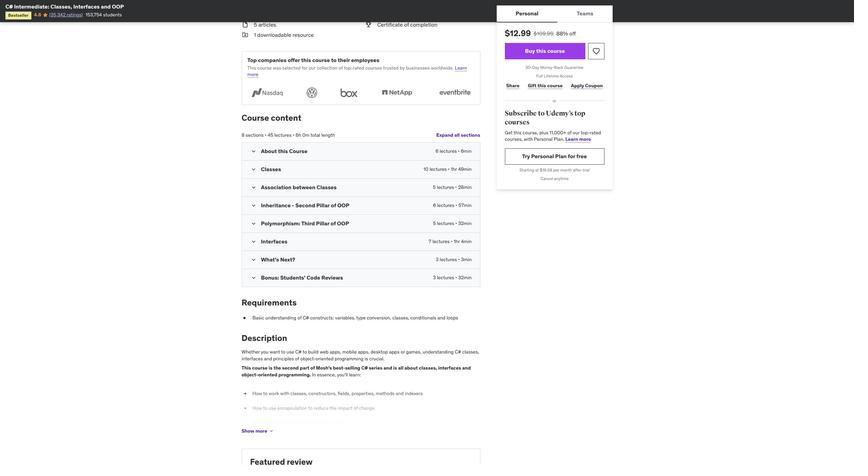 Task type: locate. For each thing, give the bounding box(es) containing it.
3
[[436, 256, 439, 263], [433, 274, 436, 281]]

our
[[309, 65, 316, 71], [573, 129, 580, 136]]

1 horizontal spatial the
[[287, 420, 294, 426]]

tab list
[[497, 5, 613, 23]]

0 horizontal spatial apps,
[[330, 349, 341, 355]]

companies
[[258, 56, 287, 63]]

subscribe to udemy's top courses
[[505, 109, 586, 127]]

learn more link for subscribe to udemy's top courses
[[566, 136, 591, 142]]

5 up 7 lectures • 1hr 4min
[[433, 220, 436, 226]]

oriented up work
[[258, 372, 277, 378]]

of inside get this course, plus 11,000+ of our top-rated courses, with personal plan.
[[568, 129, 572, 136]]

our down top companies offer this course to their employees
[[309, 65, 316, 71]]

the for second
[[274, 365, 281, 371]]

apply coupon button
[[570, 79, 605, 93]]

1hr
[[451, 166, 457, 172], [454, 238, 460, 244]]

course down lifetime on the right of the page
[[547, 83, 563, 89]]

5 up 1
[[254, 21, 257, 28]]

1 32min from the top
[[458, 220, 472, 226]]

personal
[[516, 10, 539, 17], [534, 136, 553, 142], [531, 153, 554, 160]]

• for about this course
[[458, 148, 460, 154]]

how up show more button
[[253, 405, 262, 411]]

interfaces
[[73, 3, 100, 10], [261, 238, 288, 245]]

1hr for interfaces
[[454, 238, 460, 244]]

1 horizontal spatial top-
[[581, 129, 590, 136]]

1 horizontal spatial understanding
[[423, 349, 454, 355]]

0 horizontal spatial with
[[280, 391, 289, 397]]

0 vertical spatial 32min
[[458, 220, 472, 226]]

of right 11,000+
[[568, 129, 572, 136]]

learn more down employees
[[247, 65, 467, 78]]

1 horizontal spatial rated
[[590, 129, 601, 136]]

this right 'buy'
[[536, 48, 546, 54]]

1 horizontal spatial with
[[524, 136, 533, 142]]

0 vertical spatial interfaces
[[73, 3, 100, 10]]

• for what's next?
[[458, 256, 460, 263]]

0 horizontal spatial our
[[309, 65, 316, 71]]

with inside get this course, plus 11,000+ of our top-rated courses, with personal plan.
[[524, 136, 533, 142]]

mosh's
[[316, 365, 332, 371]]

1 vertical spatial top-
[[581, 129, 590, 136]]

1 horizontal spatial object-
[[300, 356, 316, 362]]

the right improve
[[287, 420, 294, 426]]

was
[[273, 65, 281, 71]]

0 horizontal spatial understanding
[[265, 315, 296, 321]]

top companies offer this course to their employees
[[247, 56, 379, 63]]

1 vertical spatial object-
[[242, 372, 258, 378]]

wishlist image
[[592, 47, 600, 55]]

6 lectures • 57min
[[433, 202, 472, 208]]

buy this course button
[[505, 43, 585, 59]]

pillar right third
[[316, 220, 330, 227]]

lectures down "10 lectures • 1hr 49min"
[[437, 184, 454, 190]]

•
[[265, 132, 267, 138], [293, 132, 295, 138], [458, 148, 460, 154], [448, 166, 450, 172], [455, 184, 457, 190], [456, 202, 457, 208], [455, 220, 457, 226], [451, 238, 453, 244], [458, 256, 460, 263], [455, 274, 457, 281]]

learn inside learn more
[[455, 65, 467, 71]]

object- down the whether
[[242, 372, 258, 378]]

resource
[[293, 31, 314, 38]]

what's next?
[[261, 256, 295, 263]]

0 vertical spatial classes
[[261, 166, 281, 173]]

offer
[[288, 56, 300, 63]]

1 vertical spatial courses
[[505, 118, 530, 127]]

0 horizontal spatial course
[[242, 113, 269, 123]]

lectures
[[274, 132, 292, 138], [440, 148, 457, 154], [430, 166, 447, 172], [437, 184, 454, 190], [437, 202, 455, 208], [437, 220, 454, 226], [433, 238, 450, 244], [440, 256, 457, 263], [437, 274, 454, 281]]

0 vertical spatial object-
[[300, 356, 316, 362]]

small image for polymorphism: third pillar of oop
[[250, 220, 257, 227]]

0 vertical spatial oriented
[[316, 356, 334, 362]]

1 vertical spatial 32min
[[458, 274, 472, 281]]

1 vertical spatial our
[[573, 129, 580, 136]]

course up back in the right of the page
[[548, 48, 565, 54]]

0 horizontal spatial learn more
[[247, 65, 467, 78]]

to left their
[[331, 56, 337, 63]]

apps, right mobile
[[358, 349, 370, 355]]

0 vertical spatial course
[[242, 113, 269, 123]]

this for buy this course
[[536, 48, 546, 54]]

small image for about this course
[[250, 148, 257, 155]]

course
[[548, 48, 565, 54], [312, 56, 330, 63], [257, 65, 272, 71], [547, 83, 563, 89], [252, 365, 268, 371]]

0 horizontal spatial rated
[[353, 65, 364, 71]]

2 32min from the top
[[458, 274, 472, 281]]

2 how from the top
[[253, 405, 262, 411]]

1 horizontal spatial use
[[287, 349, 294, 355]]

0 vertical spatial top-
[[344, 65, 353, 71]]

small image for classes
[[250, 166, 257, 173]]

6 down 5 lectures • 28min
[[433, 202, 436, 208]]

1 vertical spatial 1hr
[[454, 238, 460, 244]]

• left 3min
[[458, 256, 460, 263]]

• down 6 lectures • 57min
[[455, 220, 457, 226]]

0 horizontal spatial use
[[269, 405, 276, 411]]

this for this course is the second part of mosh's best-selling c# series and is all about classes, interfaces and object-oriented programming.
[[242, 365, 251, 371]]

interfaces inside this course is the second part of mosh's best-selling c# series and is all about classes, interfaces and object-oriented programming.
[[438, 365, 461, 371]]

2 vertical spatial 5
[[433, 220, 436, 226]]

apps, right web
[[330, 349, 341, 355]]

of up second
[[295, 356, 299, 362]]

learn right plan.
[[566, 136, 578, 142]]

2 vertical spatial how
[[253, 420, 262, 426]]

with
[[524, 136, 533, 142], [280, 391, 289, 397]]

of right impact
[[354, 405, 358, 411]]

personal down plus
[[534, 136, 553, 142]]

for down top companies offer this course to their employees
[[302, 65, 308, 71]]

small image
[[365, 21, 372, 28], [242, 31, 248, 39], [250, 166, 257, 173], [250, 184, 257, 191], [250, 202, 257, 209], [250, 220, 257, 227], [250, 274, 257, 281]]

the inside this course is the second part of mosh's best-selling c# series and is all about classes, interfaces and object-oriented programming.
[[274, 365, 281, 371]]

course inside 'button'
[[548, 48, 565, 54]]

5 for 5 lectures • 32min
[[433, 220, 436, 226]]

this inside get this course, plus 11,000+ of our top-rated courses, with personal plan.
[[514, 129, 522, 136]]

$16.58
[[540, 167, 552, 173]]

classes down about
[[261, 166, 281, 173]]

use up principles
[[287, 349, 294, 355]]

1 vertical spatial 5
[[433, 184, 436, 190]]

classes
[[261, 166, 281, 173], [317, 184, 337, 191]]

all right expand
[[455, 132, 460, 138]]

57min
[[459, 202, 472, 208]]

1 vertical spatial use
[[269, 405, 276, 411]]

personal up the $12.99
[[516, 10, 539, 17]]

this for get this course, plus 11,000+ of our top-rated courses, with personal plan.
[[514, 129, 522, 136]]

0 horizontal spatial or
[[401, 349, 405, 355]]

lectures for -
[[437, 202, 455, 208]]

1 horizontal spatial is
[[365, 356, 368, 362]]

courses down "subscribe"
[[505, 118, 530, 127]]

courses down employees
[[366, 65, 382, 71]]

1 vertical spatial this
[[242, 365, 251, 371]]

is left crucial.
[[365, 356, 368, 362]]

1 vertical spatial learn
[[566, 136, 578, 142]]

0 horizontal spatial top-
[[344, 65, 353, 71]]

for
[[302, 65, 308, 71], [568, 153, 575, 160]]

interfaces up 153,754 at the left of the page
[[73, 3, 100, 10]]

learn for top companies offer this course to their employees
[[455, 65, 467, 71]]

month
[[560, 167, 572, 173]]

classes right between
[[317, 184, 337, 191]]

1 horizontal spatial oriented
[[316, 356, 334, 362]]

c# intermediate: classes, interfaces and oop
[[5, 3, 124, 10]]

4.6
[[34, 12, 41, 18]]

1
[[254, 31, 256, 38]]

with right work
[[280, 391, 289, 397]]

fields,
[[338, 391, 351, 397]]

use down work
[[269, 405, 276, 411]]

lectures right 7
[[433, 238, 450, 244]]

of
[[404, 21, 409, 28], [339, 65, 343, 71], [568, 129, 572, 136], [331, 202, 336, 209], [331, 220, 336, 227], [298, 315, 302, 321], [295, 356, 299, 362], [310, 365, 315, 371], [354, 405, 358, 411], [320, 420, 324, 426]]

6 for about this course
[[436, 148, 439, 154]]

0 vertical spatial use
[[287, 349, 294, 355]]

0 vertical spatial 5
[[254, 21, 257, 28]]

off
[[570, 30, 576, 37]]

this down top
[[247, 65, 256, 71]]

to left the build
[[303, 349, 307, 355]]

lectures down 5 lectures • 28min
[[437, 202, 455, 208]]

about
[[261, 148, 277, 154]]

to left improve
[[263, 420, 268, 426]]

work
[[269, 391, 279, 397]]

153,754
[[86, 12, 102, 18]]

your
[[325, 420, 334, 426]]

lectures up 7 lectures • 1hr 4min
[[437, 220, 454, 226]]

is inside the whether you want to use c# to build web apps, mobile apps, desktop apps or games, understanding c# classes, interfaces and principles of object-oriented programming is crucial.
[[365, 356, 368, 362]]

this inside this course is the second part of mosh's best-selling c# series and is all about classes, interfaces and object-oriented programming.
[[242, 365, 251, 371]]

0 horizontal spatial the
[[274, 365, 281, 371]]

32min down 3min
[[458, 274, 472, 281]]

1 horizontal spatial courses
[[505, 118, 530, 127]]

learn more link down employees
[[247, 65, 467, 78]]

small image for bonus: students' code reviews
[[250, 274, 257, 281]]

lifetime
[[544, 73, 559, 78]]

personal up '$16.58'
[[531, 153, 554, 160]]

oop
[[112, 3, 124, 10], [337, 202, 350, 209], [337, 220, 349, 227]]

more up free
[[579, 136, 591, 142]]

employees
[[351, 56, 379, 63]]

small image for interfaces
[[250, 238, 257, 245]]

0 horizontal spatial learn
[[455, 65, 467, 71]]

lectures down expand
[[440, 148, 457, 154]]

subscribe
[[505, 109, 537, 118]]

6 for inheritance - second pillar of oop
[[433, 202, 436, 208]]

0 vertical spatial how
[[253, 391, 262, 397]]

$12.99 $109.99 88% off
[[505, 28, 576, 39]]

1 horizontal spatial sections
[[461, 132, 480, 138]]

use inside the whether you want to use c# to build web apps, mobile apps, desktop apps or games, understanding c# classes, interfaces and principles of object-oriented programming is crucial.
[[287, 349, 294, 355]]

• left 49min
[[448, 166, 450, 172]]

1 vertical spatial interfaces
[[261, 238, 288, 245]]

• down 3 lectures • 3min
[[455, 274, 457, 281]]

0 vertical spatial 1hr
[[451, 166, 457, 172]]

anytime
[[554, 176, 569, 181]]

inheritance - second pillar of oop
[[261, 202, 350, 209]]

classes, inside this course is the second part of mosh's best-selling c# series and is all about classes, interfaces and object-oriented programming.
[[419, 365, 437, 371]]

0 horizontal spatial for
[[302, 65, 308, 71]]

1 horizontal spatial learn
[[566, 136, 578, 142]]

sections up '6min'
[[461, 132, 480, 138]]

1 vertical spatial more
[[579, 136, 591, 142]]

this for this course was selected for our collection of top-rated courses trusted by businesses worldwide.
[[247, 65, 256, 71]]

1 vertical spatial understanding
[[423, 349, 454, 355]]

more inside button
[[256, 428, 267, 434]]

course,
[[523, 129, 538, 136]]

sections inside expand all sections dropdown button
[[461, 132, 480, 138]]

collection
[[317, 65, 338, 71]]

with down course,
[[524, 136, 533, 142]]

• for association between classes
[[455, 184, 457, 190]]

0 vertical spatial this
[[247, 65, 256, 71]]

0 horizontal spatial interfaces
[[242, 356, 263, 362]]

lectures for third
[[437, 220, 454, 226]]

11,000+
[[550, 129, 566, 136]]

teams button
[[558, 5, 613, 22]]

0 vertical spatial personal
[[516, 10, 539, 17]]

games,
[[406, 349, 422, 355]]

nasdaq image
[[247, 86, 287, 99]]

0 vertical spatial learn
[[455, 65, 467, 71]]

for left free
[[568, 153, 575, 160]]

0 vertical spatial 6
[[436, 148, 439, 154]]

gift
[[528, 83, 537, 89]]

3 lectures • 32min
[[433, 274, 472, 281]]

1 vertical spatial personal
[[534, 136, 553, 142]]

eventbrite image
[[435, 86, 475, 99]]

to left udemy's
[[538, 109, 545, 118]]

guarantee
[[565, 65, 584, 70]]

impact
[[338, 405, 353, 411]]

small image for what's next?
[[250, 256, 257, 263]]

0 vertical spatial oop
[[112, 3, 124, 10]]

methods
[[376, 391, 395, 397]]

the down principles
[[274, 365, 281, 371]]

is down want
[[269, 365, 273, 371]]

1 horizontal spatial apps,
[[358, 349, 370, 355]]

buy this course
[[525, 48, 565, 54]]

learn right worldwide.
[[455, 65, 467, 71]]

our right 11,000+
[[573, 129, 580, 136]]

more left xsmall image
[[256, 428, 267, 434]]

how up show more
[[253, 420, 262, 426]]

starting
[[520, 167, 534, 173]]

• for polymorphism: third pillar of oop
[[455, 220, 457, 226]]

course
[[242, 113, 269, 123], [289, 148, 308, 154]]

crucial.
[[369, 356, 385, 362]]

oriented inside this course is the second part of mosh's best-selling c# series and is all about classes, interfaces and object-oriented programming.
[[258, 372, 277, 378]]

5 lectures • 32min
[[433, 220, 472, 226]]

1 vertical spatial how
[[253, 405, 262, 411]]

small image
[[242, 21, 248, 28], [250, 148, 257, 155], [250, 238, 257, 245], [250, 256, 257, 263]]

of right second at top left
[[331, 202, 336, 209]]

classes,
[[51, 3, 72, 10]]

next?
[[280, 256, 295, 263]]

• left '6min'
[[458, 148, 460, 154]]

and
[[101, 3, 111, 10], [438, 315, 446, 321], [264, 356, 272, 362], [384, 365, 392, 371], [462, 365, 471, 371], [396, 391, 404, 397]]

1 horizontal spatial interfaces
[[261, 238, 288, 245]]

0 vertical spatial courses
[[366, 65, 382, 71]]

is
[[365, 356, 368, 362], [269, 365, 273, 371], [393, 365, 397, 371]]

the for robustness
[[287, 420, 294, 426]]

students'
[[280, 274, 306, 281]]

1 horizontal spatial our
[[573, 129, 580, 136]]

0 vertical spatial learn more
[[247, 65, 467, 78]]

series
[[369, 365, 383, 371]]

is left "about"
[[393, 365, 397, 371]]

pillar right second at top left
[[316, 202, 330, 209]]

gift this course
[[528, 83, 563, 89]]

or right the apps
[[401, 349, 405, 355]]

course down 6h 0m
[[289, 148, 308, 154]]

this right about
[[278, 148, 288, 154]]

this down the whether
[[242, 365, 251, 371]]

oriented down web
[[316, 356, 334, 362]]

this right the gift
[[538, 83, 546, 89]]

0 vertical spatial all
[[455, 132, 460, 138]]

free
[[577, 153, 587, 160]]

students
[[103, 12, 122, 18]]

1 vertical spatial 6
[[433, 202, 436, 208]]

code
[[336, 420, 346, 426]]

this right 'offer'
[[301, 56, 311, 63]]

0 vertical spatial 3
[[436, 256, 439, 263]]

1hr left the 4min
[[454, 238, 460, 244]]

object- down the build
[[300, 356, 316, 362]]

1 vertical spatial or
[[401, 349, 405, 355]]

32min down 57min
[[458, 220, 472, 226]]

0 vertical spatial for
[[302, 65, 308, 71]]

0 horizontal spatial all
[[398, 365, 404, 371]]

how left work
[[253, 391, 262, 397]]

this course is the second part of mosh's best-selling c# series and is all about classes, interfaces and object-oriented programming.
[[242, 365, 471, 378]]

2 vertical spatial the
[[287, 420, 294, 426]]

2 vertical spatial personal
[[531, 153, 554, 160]]

this inside 'button'
[[536, 48, 546, 54]]

3 how from the top
[[253, 420, 262, 426]]

completion
[[410, 21, 438, 28]]

small image for association between classes
[[250, 184, 257, 191]]

the right reduce
[[330, 405, 337, 411]]

udemy's
[[546, 109, 573, 118]]

1 horizontal spatial all
[[455, 132, 460, 138]]

variables,
[[335, 315, 355, 321]]

0 vertical spatial more
[[247, 71, 258, 78]]

1 horizontal spatial learn more link
[[566, 136, 591, 142]]

of up in
[[310, 365, 315, 371]]

5 down "10 lectures • 1hr 49min"
[[433, 184, 436, 190]]

plus
[[540, 129, 548, 136]]

course content
[[242, 113, 301, 123]]

second
[[295, 202, 315, 209]]

lectures left 3min
[[440, 256, 457, 263]]

in
[[312, 372, 316, 378]]

2 vertical spatial oop
[[337, 220, 349, 227]]

1 horizontal spatial interfaces
[[438, 365, 461, 371]]

oriented
[[316, 356, 334, 362], [258, 372, 277, 378]]

rated
[[353, 65, 364, 71], [590, 129, 601, 136]]

1 how from the top
[[253, 391, 262, 397]]

top- down their
[[344, 65, 353, 71]]

• left 57min
[[456, 202, 457, 208]]

1 vertical spatial course
[[289, 148, 308, 154]]

course down you
[[252, 365, 268, 371]]

1hr left 49min
[[451, 166, 457, 172]]

improve
[[269, 420, 286, 426]]

8
[[242, 132, 245, 138]]

2 horizontal spatial the
[[330, 405, 337, 411]]

box image
[[337, 86, 360, 99]]

0 horizontal spatial interfaces
[[73, 3, 100, 10]]

1 vertical spatial rated
[[590, 129, 601, 136]]

volkswagen image
[[305, 86, 320, 99]]

top- down top
[[581, 129, 590, 136]]

0 vertical spatial interfaces
[[242, 356, 263, 362]]

understanding right games,
[[423, 349, 454, 355]]

interfaces
[[242, 356, 263, 362], [438, 365, 461, 371]]

0 horizontal spatial oriented
[[258, 372, 277, 378]]

understanding down requirements
[[265, 315, 296, 321]]

1 vertical spatial 3
[[433, 274, 436, 281]]

1 horizontal spatial classes
[[317, 184, 337, 191]]

0 horizontal spatial learn more link
[[247, 65, 467, 78]]

3 down 3 lectures • 3min
[[433, 274, 436, 281]]

of left the constructs:
[[298, 315, 302, 321]]

0 horizontal spatial courses
[[366, 65, 382, 71]]

• left the 4min
[[451, 238, 453, 244]]

more down top
[[247, 71, 258, 78]]

whether you want to use c# to build web apps, mobile apps, desktop apps or games, understanding c# classes, interfaces and principles of object-oriented programming is crucial.
[[242, 349, 479, 362]]

0 horizontal spatial object-
[[242, 372, 258, 378]]

tab list containing personal
[[497, 5, 613, 23]]

how for how to improve the robustness of your code
[[253, 420, 262, 426]]

lectures right 45
[[274, 132, 292, 138]]

c#
[[5, 3, 13, 10], [303, 315, 309, 321], [295, 349, 302, 355], [455, 349, 461, 355], [361, 365, 368, 371]]

lectures down 3 lectures • 3min
[[437, 274, 454, 281]]

1 vertical spatial oop
[[337, 202, 350, 209]]



Task type: vqa. For each thing, say whether or not it's contained in the screenshot.
the bottom understanding
yes



Task type: describe. For each thing, give the bounding box(es) containing it.
certificate of completion
[[377, 21, 438, 28]]

learn more for top companies offer this course to their employees
[[247, 65, 467, 78]]

courses inside subscribe to udemy's top courses
[[505, 118, 530, 127]]

how to improve the robustness of your code
[[253, 420, 346, 426]]

of inside this course is the second part of mosh's best-selling c# series and is all about classes, interfaces and object-oriented programming.
[[310, 365, 315, 371]]

to up principles
[[281, 349, 286, 355]]

learn more link for top companies offer this course to their employees
[[247, 65, 467, 78]]

personal inside "button"
[[516, 10, 539, 17]]

constructs:
[[310, 315, 334, 321]]

show more
[[242, 428, 267, 434]]

you'll
[[337, 372, 348, 378]]

3 for bonus: students' code reviews
[[433, 274, 436, 281]]

lectures for next?
[[440, 256, 457, 263]]

32min for bonus: students' code reviews
[[458, 274, 472, 281]]

more for subscribe to udemy's top courses
[[579, 136, 591, 142]]

xsmall image
[[242, 315, 247, 321]]

association between classes
[[261, 184, 337, 191]]

association
[[261, 184, 292, 191]]

our inside get this course, plus 11,000+ of our top-rated courses, with personal plan.
[[573, 129, 580, 136]]

gift this course link
[[527, 79, 564, 93]]

to inside subscribe to udemy's top courses
[[538, 109, 545, 118]]

of right third
[[331, 220, 336, 227]]

lectures for students'
[[437, 274, 454, 281]]

1 vertical spatial the
[[330, 405, 337, 411]]

content
[[271, 113, 301, 123]]

rated inside get this course, plus 11,000+ of our top-rated courses, with personal plan.
[[590, 129, 601, 136]]

netapp image
[[378, 86, 417, 99]]

top- inside get this course, plus 11,000+ of our top-rated courses, with personal plan.
[[581, 129, 590, 136]]

3min
[[461, 256, 472, 263]]

reviews
[[322, 274, 343, 281]]

of down their
[[339, 65, 343, 71]]

try personal plan for free
[[522, 153, 587, 160]]

you
[[261, 349, 269, 355]]

lectures right 10
[[430, 166, 447, 172]]

xsmall image
[[269, 428, 274, 434]]

mobile
[[342, 349, 357, 355]]

trusted
[[383, 65, 399, 71]]

interfaces inside the whether you want to use c# to build web apps, mobile apps, desktop apps or games, understanding c# classes, interfaces and principles of object-oriented programming is crucial.
[[242, 356, 263, 362]]

starting at $16.58 per month after trial cancel anytime
[[520, 167, 590, 181]]

0 vertical spatial pillar
[[316, 202, 330, 209]]

want
[[270, 349, 280, 355]]

classes, inside the whether you want to use c# to build web apps, mobile apps, desktop apps or games, understanding c# classes, interfaces and principles of object-oriented programming is crucial.
[[462, 349, 479, 355]]

0 vertical spatial rated
[[353, 65, 364, 71]]

best-
[[333, 365, 345, 371]]

basic understanding of c# constructs: variables, type conversion, classes, conditionals and loops
[[253, 315, 458, 321]]

1hr for classes
[[451, 166, 457, 172]]

show more button
[[242, 424, 274, 438]]

basic
[[253, 315, 264, 321]]

7
[[429, 238, 431, 244]]

object- inside the whether you want to use c# to build web apps, mobile apps, desktop apps or games, understanding c# classes, interfaces and principles of object-oriented programming is crucial.
[[300, 356, 316, 362]]

8 sections • 45 lectures • 6h 0m total length
[[242, 132, 335, 138]]

plan.
[[554, 136, 565, 142]]

programming
[[335, 356, 364, 362]]

conversion,
[[367, 315, 391, 321]]

programming.
[[279, 372, 311, 378]]

learn more for subscribe to udemy's top courses
[[566, 136, 591, 142]]

4min
[[461, 238, 472, 244]]

third
[[301, 220, 315, 227]]

lectures for between
[[437, 184, 454, 190]]

expand
[[436, 132, 454, 138]]

3 for what's next?
[[436, 256, 439, 263]]

how for how to work with classes, constructors, fields, properties, methods and indexers
[[253, 391, 262, 397]]

cancel
[[541, 176, 553, 181]]

reduce
[[314, 405, 329, 411]]

bonus: students' code reviews
[[261, 274, 343, 281]]

1 horizontal spatial or
[[553, 98, 557, 103]]

desktop
[[371, 349, 388, 355]]

oop for c# intermediate: classes, interfaces and oop
[[112, 3, 124, 10]]

personal inside get this course, plus 11,000+ of our top-rated courses, with personal plan.
[[534, 136, 553, 142]]

get
[[505, 129, 513, 136]]

of left your
[[320, 420, 324, 426]]

what's
[[261, 256, 279, 263]]

between
[[293, 184, 316, 191]]

top
[[575, 109, 586, 118]]

0 vertical spatial understanding
[[265, 315, 296, 321]]

5 for 5 lectures • 28min
[[433, 184, 436, 190]]

and inside the whether you want to use c# to build web apps, mobile apps, desktop apps or games, understanding c# classes, interfaces and principles of object-oriented programming is crucial.
[[264, 356, 272, 362]]

how to use encapsulation to reduce the impact of change
[[253, 405, 375, 411]]

to left work
[[263, 391, 268, 397]]

2 horizontal spatial is
[[393, 365, 397, 371]]

1 apps, from the left
[[330, 349, 341, 355]]

0 horizontal spatial sections
[[246, 132, 264, 138]]

of right certificate
[[404, 21, 409, 28]]

• for bonus: students' code reviews
[[455, 274, 457, 281]]

oop for inheritance - second pillar of oop
[[337, 202, 350, 209]]

principles
[[273, 356, 294, 362]]

length
[[321, 132, 335, 138]]

build
[[308, 349, 319, 355]]

more for top companies offer this course to their employees
[[247, 71, 258, 78]]

bestseller
[[8, 13, 29, 18]]

small image for inheritance - second pillar of oop
[[250, 202, 257, 209]]

how for how to use encapsulation to reduce the impact of change
[[253, 405, 262, 411]]

at
[[535, 167, 539, 173]]

share button
[[505, 79, 521, 93]]

153,754 students
[[86, 12, 122, 18]]

• for inheritance - second pillar of oop
[[456, 202, 457, 208]]

• left 6h 0m
[[293, 132, 295, 138]]

7 lectures • 1hr 4min
[[429, 238, 472, 244]]

course down the 'companies'
[[257, 65, 272, 71]]

show
[[242, 428, 254, 434]]

1 vertical spatial pillar
[[316, 220, 330, 227]]

5 for 5 articles
[[254, 21, 257, 28]]

downloadable
[[257, 31, 291, 38]]

trial
[[583, 167, 590, 173]]

of inside the whether you want to use c# to build web apps, mobile apps, desktop apps or games, understanding c# classes, interfaces and principles of object-oriented programming is crucial.
[[295, 356, 299, 362]]

$12.99
[[505, 28, 531, 39]]

this for gift this course
[[538, 83, 546, 89]]

1 vertical spatial classes
[[317, 184, 337, 191]]

second
[[282, 365, 299, 371]]

1 vertical spatial for
[[568, 153, 575, 160]]

c# inside this course is the second part of mosh's best-selling c# series and is all about classes, interfaces and object-oriented programming.
[[361, 365, 368, 371]]

worldwide.
[[431, 65, 454, 71]]

their
[[338, 56, 350, 63]]

-
[[292, 202, 294, 209]]

5 lectures • 28min
[[433, 184, 472, 190]]

1 vertical spatial with
[[280, 391, 289, 397]]

2 apps, from the left
[[358, 349, 370, 355]]

0 horizontal spatial is
[[269, 365, 273, 371]]

learn for subscribe to udemy's top courses
[[566, 136, 578, 142]]

per
[[553, 167, 559, 173]]

to up show more button
[[263, 405, 268, 411]]

this for about this course
[[278, 148, 288, 154]]

• for classes
[[448, 166, 450, 172]]

course inside this course is the second part of mosh's best-selling c# series and is all about classes, interfaces and object-oriented programming.
[[252, 365, 268, 371]]

personal button
[[497, 5, 558, 22]]

back
[[554, 65, 564, 70]]

intermediate:
[[14, 3, 49, 10]]

• left 45
[[265, 132, 267, 138]]

get this course, plus 11,000+ of our top-rated courses, with personal plan.
[[505, 129, 601, 142]]

how to work with classes, constructors, fields, properties, methods and indexers
[[253, 391, 423, 397]]

course up collection
[[312, 56, 330, 63]]

all inside dropdown button
[[455, 132, 460, 138]]

expand all sections button
[[436, 129, 480, 142]]

0 horizontal spatial classes
[[261, 166, 281, 173]]

all inside this course is the second part of mosh's best-selling c# series and is all about classes, interfaces and object-oriented programming.
[[398, 365, 404, 371]]

plan
[[555, 153, 567, 160]]

to left reduce
[[308, 405, 313, 411]]

understanding inside the whether you want to use c# to build web apps, mobile apps, desktop apps or games, understanding c# classes, interfaces and principles of object-oriented programming is crucial.
[[423, 349, 454, 355]]

(35,342 ratings)
[[49, 12, 83, 18]]

description
[[242, 333, 287, 344]]

articles
[[258, 21, 276, 28]]

1 downloadable resource
[[254, 31, 314, 38]]

oriented inside the whether you want to use c# to build web apps, mobile apps, desktop apps or games, understanding c# classes, interfaces and principles of object-oriented programming is crucial.
[[316, 356, 334, 362]]

object- inside this course is the second part of mosh's best-selling c# series and is all about classes, interfaces and object-oriented programming.
[[242, 372, 258, 378]]

30-day money-back guarantee full lifetime access
[[526, 65, 584, 78]]

selling
[[345, 365, 360, 371]]

or inside the whether you want to use c# to build web apps, mobile apps, desktop apps or games, understanding c# classes, interfaces and principles of object-oriented programming is crucial.
[[401, 349, 405, 355]]

32min for polymorphism: third pillar of oop
[[458, 220, 472, 226]]

• for interfaces
[[451, 238, 453, 244]]

0 vertical spatial our
[[309, 65, 316, 71]]

by
[[400, 65, 405, 71]]

inheritance
[[261, 202, 291, 209]]

properties,
[[352, 391, 375, 397]]

lectures for this
[[440, 148, 457, 154]]



